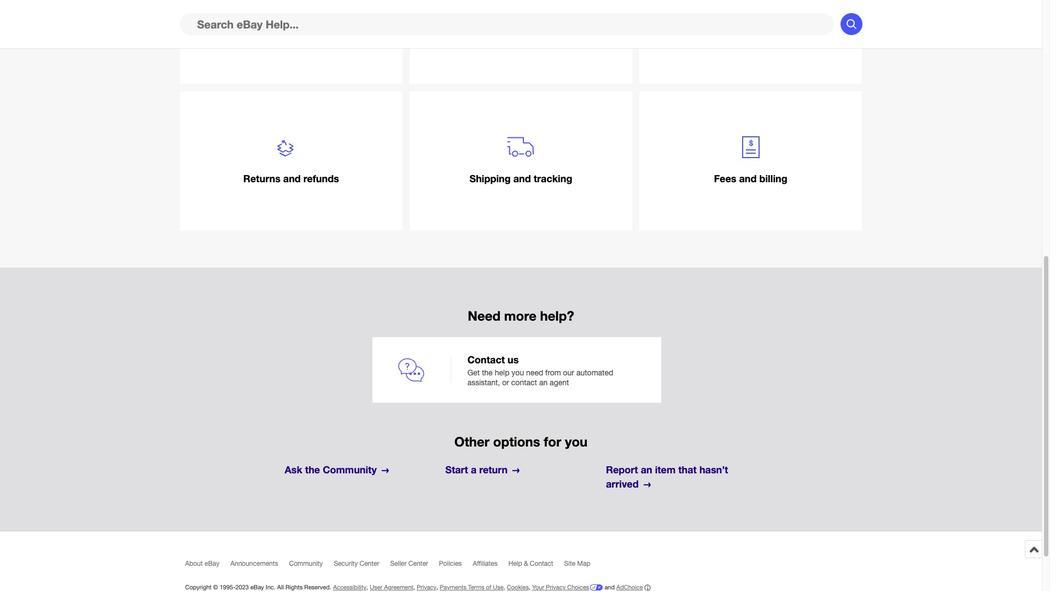 Task type: locate. For each thing, give the bounding box(es) containing it.
0 horizontal spatial an
[[540, 378, 548, 387]]

adchoice
[[617, 584, 643, 591]]

for
[[544, 434, 562, 450]]

account
[[732, 26, 771, 38]]

and for shipping
[[514, 173, 531, 185]]

, left privacy link
[[414, 584, 415, 591]]

4 , from the left
[[504, 584, 506, 591]]

security
[[334, 560, 358, 568]]

0 horizontal spatial center
[[360, 560, 380, 568]]

1 center from the left
[[360, 560, 380, 568]]

and left refunds
[[283, 173, 301, 185]]

1 vertical spatial you
[[565, 434, 588, 450]]

contact inside contact us get the help you need from our automated assistant, or contact an agent
[[468, 354, 505, 366]]

, left payments
[[437, 584, 438, 591]]

center right security
[[360, 560, 380, 568]]

center
[[360, 560, 380, 568], [409, 560, 429, 568]]

privacy down seller center link
[[417, 584, 437, 591]]

security center link
[[334, 560, 391, 573]]

you up contact
[[512, 368, 524, 377]]

0 horizontal spatial contact
[[468, 354, 505, 366]]

your privacy choices link
[[533, 584, 603, 591]]

1 vertical spatial an
[[641, 464, 653, 476]]

you
[[512, 368, 524, 377], [565, 434, 588, 450]]

0 vertical spatial the
[[482, 368, 493, 377]]

report an item that hasn't arrived link
[[606, 463, 758, 492]]

community link
[[289, 560, 334, 573]]

1 horizontal spatial you
[[565, 434, 588, 450]]

the
[[482, 368, 493, 377], [305, 464, 320, 476]]

ebay right about
[[205, 560, 220, 568]]

center right "seller" on the bottom left
[[409, 560, 429, 568]]

selling link
[[410, 0, 633, 84]]

assistant,
[[468, 378, 500, 387]]

other options for you
[[455, 434, 588, 450]]

1 vertical spatial ebay
[[251, 584, 264, 591]]

1 horizontal spatial ebay
[[251, 584, 264, 591]]

, left user
[[367, 584, 368, 591]]

privacy
[[417, 584, 437, 591], [546, 584, 566, 591]]

and left adchoice
[[605, 584, 615, 591]]

inc.
[[266, 584, 276, 591]]

adchoice link
[[617, 584, 652, 591]]

0 vertical spatial you
[[512, 368, 524, 377]]

site map link
[[565, 560, 602, 573]]

0 horizontal spatial you
[[512, 368, 524, 377]]

0 vertical spatial community
[[323, 464, 377, 476]]

report
[[606, 464, 639, 476]]

your
[[533, 584, 545, 591]]

Search eBay Help... text field
[[180, 13, 834, 35]]

1 horizontal spatial the
[[482, 368, 493, 377]]

return
[[480, 464, 508, 476]]

center for security center
[[360, 560, 380, 568]]

you right for
[[565, 434, 588, 450]]

contact
[[512, 378, 538, 387]]

privacy link
[[417, 584, 437, 591]]

about ebay
[[185, 560, 220, 568]]

1 vertical spatial community
[[289, 560, 323, 568]]

announcements
[[231, 560, 278, 568]]

,
[[367, 584, 368, 591], [414, 584, 415, 591], [437, 584, 438, 591], [504, 584, 506, 591], [529, 584, 531, 591]]

map
[[578, 560, 591, 568]]

contact right &
[[530, 560, 554, 568]]

all
[[277, 584, 284, 591]]

, left cookies
[[504, 584, 506, 591]]

ebay left inc. on the left bottom
[[251, 584, 264, 591]]

account link
[[640, 0, 863, 84]]

other
[[455, 434, 490, 450]]

payments
[[440, 584, 467, 591]]

report an item that hasn't arrived
[[606, 464, 729, 490]]

terms
[[469, 584, 485, 591]]

community
[[323, 464, 377, 476], [289, 560, 323, 568]]

1 privacy from the left
[[417, 584, 437, 591]]

and left tracking in the right top of the page
[[514, 173, 531, 185]]

help?
[[541, 308, 575, 324]]

1995-
[[220, 584, 236, 591]]

1 horizontal spatial privacy
[[546, 584, 566, 591]]

and
[[283, 173, 301, 185], [514, 173, 531, 185], [740, 173, 757, 185], [605, 584, 615, 591]]

options
[[494, 434, 541, 450]]

buying link
[[180, 0, 403, 84]]

policies link
[[439, 560, 473, 573]]

, left your on the right bottom
[[529, 584, 531, 591]]

an down need
[[540, 378, 548, 387]]

an left item
[[641, 464, 653, 476]]

help & contact link
[[509, 560, 565, 573]]

0 horizontal spatial the
[[305, 464, 320, 476]]

the up assistant,
[[482, 368, 493, 377]]

start
[[446, 464, 469, 476]]

of
[[486, 584, 492, 591]]

0 vertical spatial an
[[540, 378, 548, 387]]

contact up 'get'
[[468, 354, 505, 366]]

an inside report an item that hasn't arrived
[[641, 464, 653, 476]]

2 center from the left
[[409, 560, 429, 568]]

the right the ask
[[305, 464, 320, 476]]

and for fees
[[740, 173, 757, 185]]

0 horizontal spatial ebay
[[205, 560, 220, 568]]

1 vertical spatial contact
[[530, 560, 554, 568]]

policies
[[439, 560, 462, 568]]

need
[[468, 308, 501, 324]]

contact
[[468, 354, 505, 366], [530, 560, 554, 568]]

from
[[546, 368, 561, 377]]

1 horizontal spatial contact
[[530, 560, 554, 568]]

contact us get the help you need from our automated assistant, or contact an agent
[[468, 354, 614, 387]]

©
[[213, 584, 218, 591]]

privacy right your on the right bottom
[[546, 584, 566, 591]]

an
[[540, 378, 548, 387], [641, 464, 653, 476]]

2023
[[236, 584, 249, 591]]

an inside contact us get the help you need from our automated assistant, or contact an agent
[[540, 378, 548, 387]]

fees and billing
[[715, 173, 788, 185]]

0 vertical spatial contact
[[468, 354, 505, 366]]

5 , from the left
[[529, 584, 531, 591]]

1 horizontal spatial an
[[641, 464, 653, 476]]

help
[[495, 368, 510, 377]]

2 , from the left
[[414, 584, 415, 591]]

1 vertical spatial the
[[305, 464, 320, 476]]

reserved.
[[305, 584, 332, 591]]

seller center
[[391, 560, 429, 568]]

1 , from the left
[[367, 584, 368, 591]]

1 horizontal spatial center
[[409, 560, 429, 568]]

automated
[[577, 368, 614, 377]]

shipping and tracking
[[470, 173, 573, 185]]

a
[[471, 464, 477, 476]]

and right fees
[[740, 173, 757, 185]]

0 horizontal spatial privacy
[[417, 584, 437, 591]]

about
[[185, 560, 203, 568]]



Task type: describe. For each thing, give the bounding box(es) containing it.
agent
[[550, 378, 569, 387]]

seller
[[391, 560, 407, 568]]

the inside ask the community link
[[305, 464, 320, 476]]

help
[[509, 560, 523, 568]]

security center
[[334, 560, 380, 568]]

affiliates
[[473, 560, 498, 568]]

that
[[679, 464, 697, 476]]

ask the community link
[[285, 463, 436, 477]]

refunds
[[304, 173, 339, 185]]

and for returns
[[283, 173, 301, 185]]

or
[[503, 378, 510, 387]]

get
[[468, 368, 480, 377]]

accessibility
[[333, 584, 367, 591]]

cookies
[[507, 584, 529, 591]]

our
[[564, 368, 575, 377]]

center for seller center
[[409, 560, 429, 568]]

site map
[[565, 560, 591, 568]]

seller center link
[[391, 560, 439, 573]]

payments terms of use link
[[440, 584, 504, 591]]

item
[[656, 464, 676, 476]]

returns and refunds
[[243, 173, 339, 185]]

need more help?
[[468, 308, 575, 324]]

you inside contact us get the help you need from our automated assistant, or contact an agent
[[512, 368, 524, 377]]

help & contact
[[509, 560, 554, 568]]

start a return link
[[446, 463, 597, 477]]

affiliates link
[[473, 560, 509, 573]]

selling
[[506, 26, 537, 38]]

tracking
[[534, 173, 573, 185]]

shipping and tracking link
[[410, 92, 633, 231]]

start a return
[[446, 464, 508, 476]]

fees and billing link
[[640, 92, 863, 231]]

copyright
[[185, 584, 212, 591]]

need
[[527, 368, 544, 377]]

returns and refunds link
[[180, 92, 403, 231]]

copyright © 1995-2023 ebay inc. all rights reserved. accessibility , user agreement , privacy , payments terms of use , cookies , your privacy choices
[[185, 584, 590, 591]]

us
[[508, 354, 519, 366]]

and adchoice
[[603, 584, 643, 591]]

ask
[[285, 464, 303, 476]]

accessibility link
[[333, 584, 367, 591]]

hasn't
[[700, 464, 729, 476]]

ask the community
[[285, 464, 377, 476]]

billing
[[760, 173, 788, 185]]

agreement
[[384, 584, 414, 591]]

choices
[[568, 584, 590, 591]]

returns
[[243, 173, 281, 185]]

shipping
[[470, 173, 511, 185]]

site
[[565, 560, 576, 568]]

2 privacy from the left
[[546, 584, 566, 591]]

about ebay link
[[185, 560, 231, 573]]

&
[[524, 560, 529, 568]]

fees
[[715, 173, 737, 185]]

announcements link
[[231, 560, 289, 573]]

rights
[[286, 584, 303, 591]]

more
[[505, 308, 537, 324]]

3 , from the left
[[437, 584, 438, 591]]

user agreement link
[[370, 584, 414, 591]]

cookies link
[[507, 584, 529, 591]]

buying
[[275, 26, 308, 38]]

user
[[370, 584, 383, 591]]

the inside contact us get the help you need from our automated assistant, or contact an agent
[[482, 368, 493, 377]]

0 vertical spatial ebay
[[205, 560, 220, 568]]

arrived
[[606, 478, 639, 490]]



Task type: vqa. For each thing, say whether or not it's contained in the screenshot.
them.
no



